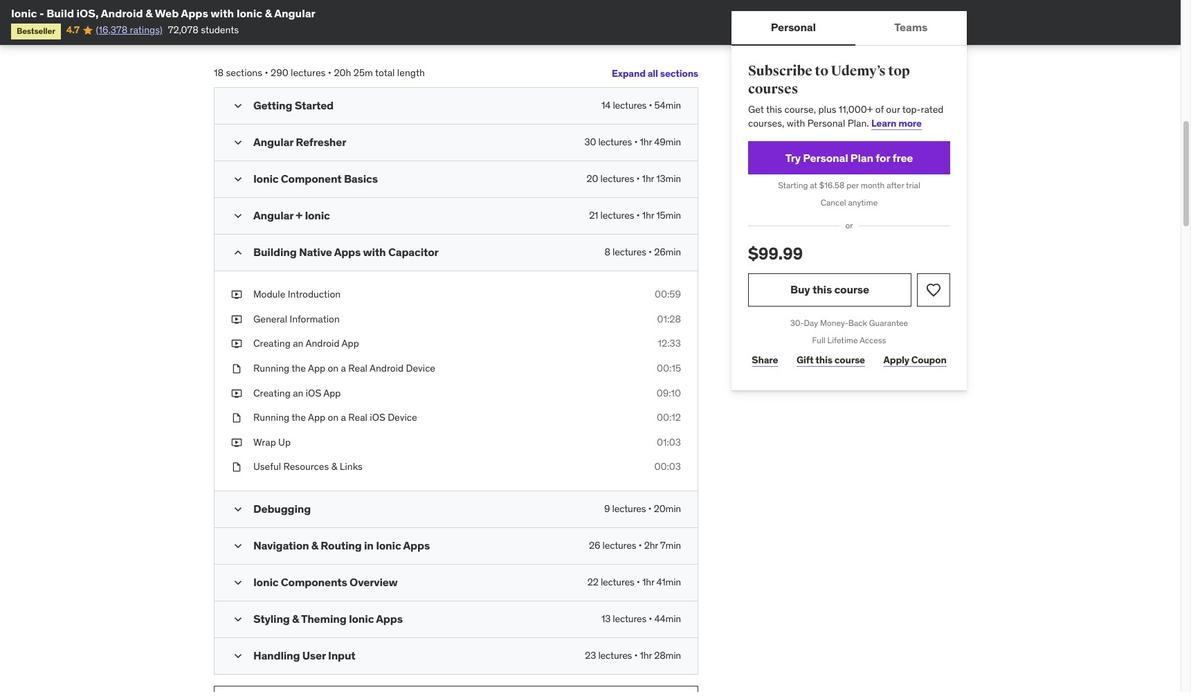 Task type: locate. For each thing, give the bounding box(es) containing it.
lectures right '30'
[[598, 136, 632, 148]]

2 course from the top
[[835, 354, 865, 366]]

lectures right "8" on the right top
[[613, 246, 646, 258]]

• for ionic component basics
[[636, 173, 640, 185]]

month
[[861, 180, 885, 191]]

1hr left 13min
[[642, 173, 654, 185]]

23 lectures • 1hr 28min
[[585, 649, 681, 662]]

3 small image from the top
[[231, 539, 245, 553]]

real for ios
[[348, 411, 368, 424]]

1 horizontal spatial ios
[[370, 411, 385, 424]]

1 running from the top
[[253, 362, 289, 374]]

1 vertical spatial personal
[[807, 117, 845, 129]]

lectures right 26
[[603, 539, 636, 552]]

component
[[281, 172, 342, 186]]

xsmall image for general information
[[231, 313, 242, 326]]

app up running the app on a real ios device
[[323, 387, 341, 399]]

gift this course link
[[793, 346, 869, 374]]

up
[[278, 436, 291, 448]]

buy
[[790, 283, 810, 296]]

with up students
[[211, 6, 234, 20]]

2 running from the top
[[253, 411, 289, 424]]

small image for handling user input
[[231, 649, 245, 663]]

wrap
[[253, 436, 276, 448]]

• left 13min
[[636, 173, 640, 185]]

1 vertical spatial the
[[292, 411, 306, 424]]

app up running the app on a real android device
[[342, 337, 359, 350]]

• left 26min
[[649, 246, 652, 258]]

to
[[815, 62, 828, 80]]

8
[[605, 246, 610, 258]]

5 small image from the top
[[231, 576, 245, 590]]

an for ios
[[293, 387, 303, 399]]

full
[[812, 335, 826, 345]]

2 vertical spatial with
[[363, 245, 386, 259]]

4 small image from the top
[[231, 502, 245, 516]]

rated
[[921, 103, 944, 116]]

• for styling & theming ionic apps
[[649, 613, 652, 625]]

lectures right 13
[[613, 613, 647, 625]]

2 horizontal spatial with
[[787, 117, 805, 129]]

sections right the 18
[[226, 67, 262, 79]]

try
[[785, 151, 801, 165]]

• left the 2hr
[[639, 539, 642, 552]]

2 horizontal spatial android
[[370, 362, 404, 374]]

get this course, plus 11,000+ of our top-rated courses, with personal plan.
[[748, 103, 944, 129]]

sections inside dropdown button
[[660, 67, 698, 79]]

lectures for building native apps with capacitor
[[613, 246, 646, 258]]

with down course,
[[787, 117, 805, 129]]

an for android
[[293, 337, 303, 350]]

• for getting started
[[649, 99, 652, 112]]

for
[[876, 151, 890, 165]]

& right styling
[[292, 612, 299, 626]]

1 xsmall image from the top
[[231, 313, 242, 326]]

plus
[[818, 103, 836, 116]]

an down general information
[[293, 337, 303, 350]]

ionic up angular + ionic
[[253, 172, 279, 186]]

plan
[[851, 151, 873, 165]]

5 xsmall image from the top
[[231, 461, 242, 474]]

1 xsmall image from the top
[[231, 288, 242, 302]]

2 vertical spatial android
[[370, 362, 404, 374]]

• for handling user input
[[634, 649, 638, 662]]

personal inside get this course, plus 11,000+ of our top-rated courses, with personal plan.
[[807, 117, 845, 129]]

1 vertical spatial running
[[253, 411, 289, 424]]

xsmall image for creating an android app
[[231, 337, 242, 351]]

real up running the app on a real ios device
[[348, 362, 368, 374]]

2 vertical spatial xsmall image
[[231, 436, 242, 449]]

course
[[214, 27, 269, 49]]

small image for debugging
[[231, 502, 245, 516]]

& left links
[[331, 461, 337, 473]]

the
[[292, 362, 306, 374], [292, 411, 306, 424]]

real
[[348, 362, 368, 374], [348, 411, 368, 424]]

0 vertical spatial a
[[341, 362, 346, 374]]

1 the from the top
[[292, 362, 306, 374]]

small image for building
[[231, 246, 245, 260]]

real up links
[[348, 411, 368, 424]]

2 sections from the left
[[660, 67, 698, 79]]

12:33
[[658, 337, 681, 350]]

0 vertical spatial running
[[253, 362, 289, 374]]

2hr
[[644, 539, 658, 552]]

1 an from the top
[[293, 337, 303, 350]]

guarantee
[[869, 318, 908, 328]]

0 vertical spatial on
[[328, 362, 339, 374]]

creating for creating an ios app
[[253, 387, 291, 399]]

• left 49min
[[634, 136, 638, 148]]

1 vertical spatial course
[[835, 354, 865, 366]]

1 creating from the top
[[253, 337, 291, 350]]

0 vertical spatial real
[[348, 362, 368, 374]]

20
[[587, 173, 598, 185]]

this right the 'gift'
[[816, 354, 833, 366]]

1 vertical spatial a
[[341, 411, 346, 424]]

the down creating an ios app
[[292, 411, 306, 424]]

lectures
[[291, 67, 326, 79], [613, 99, 647, 112], [598, 136, 632, 148], [600, 173, 634, 185], [600, 209, 634, 222], [613, 246, 646, 258], [612, 502, 646, 515], [603, 539, 636, 552], [601, 576, 634, 588], [613, 613, 647, 625], [598, 649, 632, 662]]

4 xsmall image from the top
[[231, 411, 242, 425]]

teams
[[894, 20, 928, 34]]

49min
[[654, 136, 681, 148]]

1hr left 41min
[[642, 576, 654, 588]]

xsmall image for wrap up
[[231, 436, 242, 449]]

personal up $16.58
[[803, 151, 848, 165]]

a down creating an android app
[[341, 362, 346, 374]]

courses
[[748, 80, 798, 97]]

4.7
[[66, 24, 80, 36]]

1hr
[[640, 136, 652, 148], [642, 173, 654, 185], [642, 209, 654, 222], [642, 576, 654, 588], [640, 649, 652, 662]]

1 small image from the top
[[231, 173, 245, 186]]

creating down general
[[253, 337, 291, 350]]

28min
[[654, 649, 681, 662]]

angular up content
[[274, 6, 316, 20]]

information
[[290, 313, 340, 325]]

xsmall image
[[231, 288, 242, 302], [231, 337, 242, 351], [231, 436, 242, 449]]

1hr left the 28min at the right bottom of the page
[[640, 649, 652, 662]]

2 an from the top
[[293, 387, 303, 399]]

0 vertical spatial with
[[211, 6, 234, 20]]

0 vertical spatial the
[[292, 362, 306, 374]]

2 vertical spatial angular
[[253, 208, 293, 222]]

ios down running the app on a real android device
[[370, 411, 385, 424]]

gift
[[797, 354, 814, 366]]

the up creating an ios app
[[292, 362, 306, 374]]

running
[[253, 362, 289, 374], [253, 411, 289, 424]]

1 horizontal spatial sections
[[660, 67, 698, 79]]

capacitor
[[388, 245, 439, 259]]

0 vertical spatial creating
[[253, 337, 291, 350]]

2 xsmall image from the top
[[231, 337, 242, 351]]

• left 20h 25m
[[328, 67, 332, 79]]

3 xsmall image from the top
[[231, 436, 242, 449]]

creating up wrap up
[[253, 387, 291, 399]]

ios up running the app on a real ios device
[[306, 387, 321, 399]]

course
[[834, 283, 869, 296], [835, 354, 865, 366]]

1 vertical spatial angular
[[253, 135, 293, 149]]

2 a from the top
[[341, 411, 346, 424]]

angular for refresher
[[253, 135, 293, 149]]

20min
[[654, 502, 681, 515]]

small image
[[231, 173, 245, 186], [231, 246, 245, 260], [231, 539, 245, 553], [231, 613, 245, 626]]

this right buy at the right
[[812, 283, 832, 296]]

26min
[[654, 246, 681, 258]]

lectures right 9
[[612, 502, 646, 515]]

0 vertical spatial an
[[293, 337, 303, 350]]

01:03
[[657, 436, 681, 448]]

on down creating an android app
[[328, 362, 339, 374]]

angular down getting
[[253, 135, 293, 149]]

1 vertical spatial xsmall image
[[231, 337, 242, 351]]

• left 15min
[[636, 209, 640, 222]]

1 vertical spatial on
[[328, 411, 339, 424]]

00:03
[[654, 461, 681, 473]]

26 lectures • 2hr 7min
[[589, 539, 681, 552]]

• left 44min
[[649, 613, 652, 625]]

1hr for angular + ionic
[[642, 209, 654, 222]]

3 small image from the top
[[231, 209, 245, 223]]

2 the from the top
[[292, 411, 306, 424]]

a down running the app on a real android device
[[341, 411, 346, 424]]

angular + ionic
[[253, 208, 330, 222]]

small image for getting started
[[231, 99, 245, 113]]

1 on from the top
[[328, 362, 339, 374]]

angular left "+"
[[253, 208, 293, 222]]

course down lifetime
[[835, 354, 865, 366]]

2 small image from the top
[[231, 246, 245, 260]]

plan.
[[848, 117, 869, 129]]

2 xsmall image from the top
[[231, 362, 242, 376]]

running for running the app on a real ios device
[[253, 411, 289, 424]]

teams button
[[855, 11, 967, 44]]

this up courses,
[[766, 103, 782, 116]]

personal down plus at the top right
[[807, 117, 845, 129]]

device for running the app on a real ios device
[[388, 411, 417, 424]]

on down creating an ios app
[[328, 411, 339, 424]]

• for ionic components overview
[[637, 576, 640, 588]]

personal button
[[732, 11, 855, 44]]

1 vertical spatial real
[[348, 411, 368, 424]]

1 vertical spatial this
[[812, 283, 832, 296]]

26
[[589, 539, 600, 552]]

input
[[328, 649, 355, 662]]

sections right all
[[660, 67, 698, 79]]

creating an android app
[[253, 337, 359, 350]]

module
[[253, 288, 285, 301]]

apps up 72,078 students
[[181, 6, 208, 20]]

0 vertical spatial personal
[[771, 20, 816, 34]]

0 vertical spatial this
[[766, 103, 782, 116]]

1 course from the top
[[834, 283, 869, 296]]

• left 54min
[[649, 99, 652, 112]]

learn more link
[[871, 117, 922, 129]]

small image for angular refresher
[[231, 136, 245, 150]]

4 small image from the top
[[231, 613, 245, 626]]

2 real from the top
[[348, 411, 368, 424]]

0 vertical spatial device
[[406, 362, 435, 374]]

app down creating an ios app
[[308, 411, 325, 424]]

more
[[898, 117, 922, 129]]

2 vertical spatial personal
[[803, 151, 848, 165]]

1hr left 15min
[[642, 209, 654, 222]]

1 small image from the top
[[231, 99, 245, 113]]

9
[[604, 502, 610, 515]]

lectures right 20
[[600, 173, 634, 185]]

on for ios
[[328, 411, 339, 424]]

1 a from the top
[[341, 362, 346, 374]]

0 vertical spatial course
[[834, 283, 869, 296]]

small image
[[231, 99, 245, 113], [231, 136, 245, 150], [231, 209, 245, 223], [231, 502, 245, 516], [231, 576, 245, 590], [231, 649, 245, 663]]

ratings)
[[130, 24, 162, 36]]

an up running the app on a real ios device
[[293, 387, 303, 399]]

3 xsmall image from the top
[[231, 387, 242, 400]]

30-
[[790, 318, 804, 328]]

2 vertical spatial this
[[816, 354, 833, 366]]

or
[[845, 220, 853, 231]]

buy this course
[[790, 283, 869, 296]]

native
[[299, 245, 332, 259]]

1hr left 49min
[[640, 136, 652, 148]]

students
[[201, 24, 239, 36]]

with left capacitor
[[363, 245, 386, 259]]

1 vertical spatial an
[[293, 387, 303, 399]]

0 vertical spatial angular
[[274, 6, 316, 20]]

lectures right 23
[[598, 649, 632, 662]]

0 horizontal spatial with
[[211, 6, 234, 20]]

6 small image from the top
[[231, 649, 245, 663]]

• left the "20min"
[[648, 502, 652, 515]]

1 horizontal spatial with
[[363, 245, 386, 259]]

1hr for angular refresher
[[640, 136, 652, 148]]

lectures for handling user input
[[598, 649, 632, 662]]

lectures right 21
[[600, 209, 634, 222]]

xsmall image
[[231, 313, 242, 326], [231, 362, 242, 376], [231, 387, 242, 400], [231, 411, 242, 425], [231, 461, 242, 474]]

1 vertical spatial device
[[388, 411, 417, 424]]

• left the 28min at the right bottom of the page
[[634, 649, 638, 662]]

running up creating an ios app
[[253, 362, 289, 374]]

lectures right 14 at the right top of the page
[[613, 99, 647, 112]]

small image for angular + ionic
[[231, 209, 245, 223]]

course for gift this course
[[835, 354, 865, 366]]

expand
[[612, 67, 646, 79]]

wishlist image
[[925, 282, 942, 298]]

lectures right 290
[[291, 67, 326, 79]]

1 vertical spatial creating
[[253, 387, 291, 399]]

debugging
[[253, 502, 311, 516]]

0 horizontal spatial sections
[[226, 67, 262, 79]]

tab list
[[732, 11, 967, 46]]

an
[[293, 337, 303, 350], [293, 387, 303, 399]]

1hr for ionic components overview
[[642, 576, 654, 588]]

00:12
[[657, 411, 681, 424]]

this inside button
[[812, 283, 832, 296]]

links
[[340, 461, 363, 473]]

• for debugging
[[648, 502, 652, 515]]

running up wrap up
[[253, 411, 289, 424]]

lectures right 22
[[601, 576, 634, 588]]

course inside button
[[834, 283, 869, 296]]

1 real from the top
[[348, 362, 368, 374]]

0 vertical spatial xsmall image
[[231, 288, 242, 302]]

the for running the app on a real android device
[[292, 362, 306, 374]]

• left 41min
[[637, 576, 640, 588]]

angular for +
[[253, 208, 293, 222]]

1 horizontal spatial android
[[306, 337, 340, 350]]

0 vertical spatial ios
[[306, 387, 321, 399]]

course up back
[[834, 283, 869, 296]]

gift this course
[[797, 354, 865, 366]]

14 lectures • 54min
[[601, 99, 681, 112]]

1 vertical spatial with
[[787, 117, 805, 129]]

basics
[[344, 172, 378, 186]]

2 small image from the top
[[231, 136, 245, 150]]

this for buy
[[812, 283, 832, 296]]

personal up 'subscribe'
[[771, 20, 816, 34]]

top-
[[902, 103, 921, 116]]

ionic component basics
[[253, 172, 378, 186]]

udemy's
[[831, 62, 886, 80]]

2 creating from the top
[[253, 387, 291, 399]]

1hr for handling user input
[[640, 649, 652, 662]]

this inside get this course, plus 11,000+ of our top-rated courses, with personal plan.
[[766, 103, 782, 116]]

a for ios
[[341, 411, 346, 424]]

course,
[[784, 103, 816, 116]]

try personal plan for free link
[[748, 142, 950, 175]]

2 on from the top
[[328, 411, 339, 424]]

0 vertical spatial android
[[101, 6, 143, 20]]

lectures for navigation & routing in ionic apps
[[603, 539, 636, 552]]

personal
[[771, 20, 816, 34], [807, 117, 845, 129], [803, 151, 848, 165]]

running the app on a real ios device
[[253, 411, 417, 424]]

0 horizontal spatial android
[[101, 6, 143, 20]]

on for android
[[328, 362, 339, 374]]

18 sections • 290 lectures • 20h 25m total length
[[214, 67, 425, 79]]

sections
[[226, 67, 262, 79], [660, 67, 698, 79]]

ionic right "+"
[[305, 208, 330, 222]]



Task type: describe. For each thing, give the bounding box(es) containing it.
getting started
[[253, 98, 334, 112]]

apps right in
[[403, 538, 430, 552]]

small image for ionic
[[231, 173, 245, 186]]

xsmall image for running the app on a real android device
[[231, 362, 242, 376]]

20 lectures • 1hr 13min
[[587, 173, 681, 185]]

web
[[155, 6, 179, 20]]

theming
[[301, 612, 346, 626]]

app down creating an android app
[[308, 362, 325, 374]]

expand all sections
[[612, 67, 698, 79]]

overview
[[350, 575, 398, 589]]

components
[[281, 575, 347, 589]]

ionic left -
[[11, 6, 37, 20]]

21 lectures • 1hr 15min
[[589, 209, 681, 222]]

xsmall image for creating an ios app
[[231, 387, 242, 400]]

share button
[[748, 346, 782, 374]]

apply coupon
[[884, 354, 947, 366]]

09:10
[[657, 387, 681, 399]]

21
[[589, 209, 598, 222]]

user
[[302, 649, 326, 662]]

lectures for getting started
[[613, 99, 647, 112]]

with inside get this course, plus 11,000+ of our top-rated courses, with personal plan.
[[787, 117, 805, 129]]

a for android
[[341, 362, 346, 374]]

lectures for ionic components overview
[[601, 576, 634, 588]]

ionic up styling
[[253, 575, 279, 589]]

navigation
[[253, 538, 309, 552]]

device for running the app on a real android device
[[406, 362, 435, 374]]

back
[[848, 318, 867, 328]]

• left 290
[[265, 67, 268, 79]]

top
[[888, 62, 910, 80]]

subscribe to udemy's top courses
[[748, 62, 910, 97]]

lectures for angular + ionic
[[600, 209, 634, 222]]

after
[[887, 180, 904, 191]]

apply
[[884, 354, 909, 366]]

personal inside "button"
[[771, 20, 816, 34]]

apps right native
[[334, 245, 361, 259]]

30-day money-back guarantee full lifetime access
[[790, 318, 908, 345]]

general
[[253, 313, 287, 325]]

lectures for styling & theming ionic apps
[[613, 613, 647, 625]]

this for gift
[[816, 354, 833, 366]]

& up course content
[[265, 6, 272, 20]]

11,000+
[[839, 103, 873, 116]]

coupon
[[911, 354, 947, 366]]

• for angular + ionic
[[636, 209, 640, 222]]

running for running the app on a real android device
[[253, 362, 289, 374]]

14
[[601, 99, 611, 112]]

running the app on a real android device
[[253, 362, 435, 374]]

free
[[893, 151, 913, 165]]

try personal plan for free
[[785, 151, 913, 165]]

1 sections from the left
[[226, 67, 262, 79]]

xsmall image for running the app on a real ios device
[[231, 411, 242, 425]]

ionic right in
[[376, 538, 401, 552]]

$16.58
[[819, 180, 845, 191]]

anytime
[[848, 197, 878, 208]]

lectures for debugging
[[612, 502, 646, 515]]

ionic up the course
[[236, 6, 262, 20]]

20h 25m
[[334, 67, 373, 79]]

build
[[46, 6, 74, 20]]

01:28
[[657, 313, 681, 325]]

tab list containing personal
[[732, 11, 967, 46]]

xsmall image for useful resources & links
[[231, 461, 242, 474]]

general information
[[253, 313, 340, 325]]

& left routing
[[311, 538, 318, 552]]

getting
[[253, 98, 292, 112]]

13min
[[656, 173, 681, 185]]

in
[[364, 538, 374, 552]]

15min
[[656, 209, 681, 222]]

the for running the app on a real ios device
[[292, 411, 306, 424]]

useful
[[253, 461, 281, 473]]

angular refresher
[[253, 135, 346, 149]]

navigation & routing in ionic apps
[[253, 538, 430, 552]]

of
[[875, 103, 884, 116]]

22 lectures • 1hr 41min
[[587, 576, 681, 588]]

$99.99
[[748, 243, 803, 264]]

• for building native apps with capacitor
[[649, 246, 652, 258]]

styling
[[253, 612, 290, 626]]

wrap up
[[253, 436, 291, 448]]

ionic - build ios, android & web apps with ionic & angular
[[11, 6, 316, 20]]

& up ratings)
[[145, 6, 153, 20]]

13 lectures • 44min
[[601, 613, 681, 625]]

00:15
[[657, 362, 681, 374]]

xsmall image for module introduction
[[231, 288, 242, 302]]

introduction
[[288, 288, 341, 301]]

ionic right theming
[[349, 612, 374, 626]]

bestseller
[[17, 26, 55, 36]]

0 horizontal spatial ios
[[306, 387, 321, 399]]

1 vertical spatial android
[[306, 337, 340, 350]]

building native apps with capacitor
[[253, 245, 439, 259]]

real for android
[[348, 362, 368, 374]]

learn more
[[871, 117, 922, 129]]

this for get
[[766, 103, 782, 116]]

started
[[295, 98, 334, 112]]

72,078 students
[[168, 24, 239, 36]]

-
[[39, 6, 44, 20]]

ionic components overview
[[253, 575, 398, 589]]

creating for creating an android app
[[253, 337, 291, 350]]

• for angular refresher
[[634, 136, 638, 148]]

30 lectures • 1hr 49min
[[584, 136, 681, 148]]

23
[[585, 649, 596, 662]]

apps down overview
[[376, 612, 403, 626]]

module introduction
[[253, 288, 341, 301]]

small image for styling
[[231, 613, 245, 626]]

lifetime
[[827, 335, 858, 345]]

• for navigation & routing in ionic apps
[[639, 539, 642, 552]]

styling & theming ionic apps
[[253, 612, 403, 626]]

handling
[[253, 649, 300, 662]]

ios,
[[77, 6, 99, 20]]

(16,378 ratings)
[[96, 24, 162, 36]]

1hr for ionic component basics
[[642, 173, 654, 185]]

routing
[[321, 538, 362, 552]]

small image for ionic components overview
[[231, 576, 245, 590]]

length
[[397, 67, 425, 79]]

access
[[860, 335, 886, 345]]

lectures for angular refresher
[[598, 136, 632, 148]]

small image for navigation
[[231, 539, 245, 553]]

1 vertical spatial ios
[[370, 411, 385, 424]]

course for buy this course
[[834, 283, 869, 296]]

lectures for ionic component basics
[[600, 173, 634, 185]]

starting
[[778, 180, 808, 191]]



Task type: vqa. For each thing, say whether or not it's contained in the screenshot.


